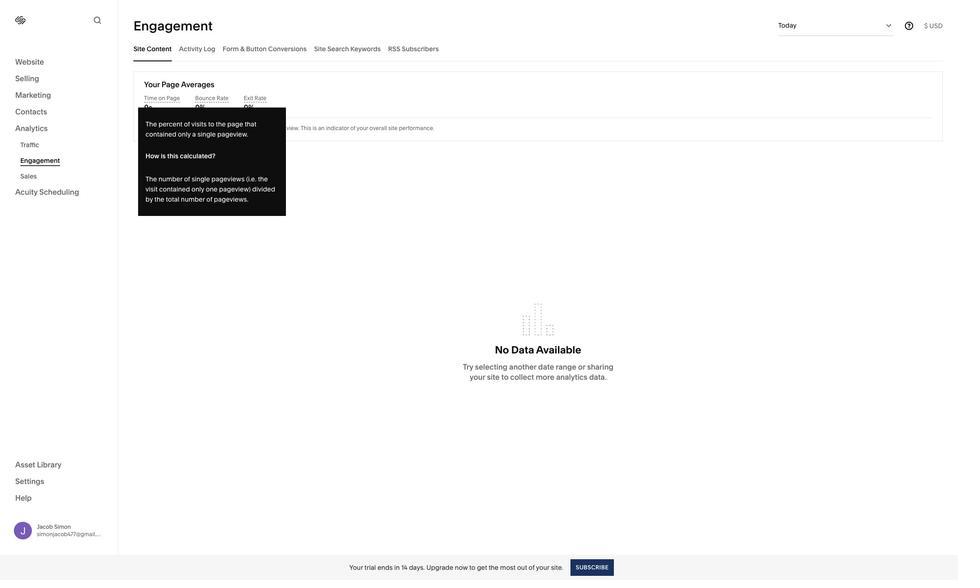 Task type: describe. For each thing, give the bounding box(es) containing it.
acuity scheduling link
[[15, 187, 103, 198]]

your trial ends in 14 days. upgrade now to get the most out of your site.
[[349, 564, 564, 572]]

try
[[463, 363, 473, 372]]

time on page 0s
[[144, 95, 180, 112]]

sharing
[[587, 363, 614, 372]]

rate for exit rate 0%
[[255, 95, 267, 102]]

jacob simon simonjacob477@gmail.com
[[37, 524, 108, 538]]

your left overall
[[357, 125, 368, 132]]

library
[[37, 460, 62, 470]]

1 vertical spatial engagement
[[20, 157, 60, 165]]

indicator
[[326, 125, 349, 132]]

collect
[[510, 373, 534, 382]]

&
[[240, 45, 245, 53]]

your page averages
[[144, 80, 215, 89]]

selecting
[[475, 363, 508, 372]]

$
[[924, 21, 928, 30]]

rss
[[388, 45, 400, 53]]

range
[[556, 363, 577, 372]]

sales
[[20, 172, 37, 181]]

view.
[[286, 125, 300, 132]]

your right all
[[212, 125, 224, 132]]

activity
[[179, 45, 202, 53]]

activity log button
[[179, 36, 215, 61]]

subscribers
[[402, 45, 439, 53]]

form & button conversions
[[223, 45, 307, 53]]

take
[[154, 125, 165, 132]]

average
[[176, 125, 197, 132]]

sales link
[[20, 169, 108, 184]]

1 horizontal spatial of
[[350, 125, 356, 132]]

website link
[[15, 57, 103, 68]]

data.
[[589, 373, 607, 382]]

another
[[509, 363, 537, 372]]

button
[[246, 45, 267, 53]]

your for your page averages
[[144, 80, 160, 89]]

subscribe
[[576, 564, 609, 571]]

analytics
[[556, 373, 588, 382]]

bounce rate 0%
[[195, 95, 229, 112]]

scheduling
[[39, 188, 79, 197]]

with
[[243, 125, 254, 132]]

subscribe button
[[571, 560, 614, 576]]

marketing
[[15, 91, 51, 100]]

no data available
[[495, 344, 581, 357]]

page inside time on page 0s
[[167, 95, 180, 102]]

contacts
[[15, 107, 47, 116]]

out
[[517, 564, 527, 572]]

settings
[[15, 477, 44, 486]]

averages
[[181, 80, 215, 89]]

search
[[327, 45, 349, 53]]

log
[[204, 45, 215, 53]]

acuity
[[15, 188, 38, 197]]

keywords
[[351, 45, 381, 53]]

asset
[[15, 460, 35, 470]]

settings link
[[15, 477, 103, 488]]

pages
[[225, 125, 242, 132]]

usd
[[930, 21, 943, 30]]

to inside try selecting another date range or sharing your site to collect more analytics data.
[[502, 373, 509, 382]]

trial
[[365, 564, 376, 572]]

0 vertical spatial page
[[162, 80, 180, 89]]

more
[[536, 373, 555, 382]]

1 horizontal spatial engagement
[[134, 18, 213, 34]]

exit rate 0%
[[244, 95, 267, 112]]

engagement link
[[20, 153, 108, 169]]

bounce
[[195, 95, 215, 102]]

data
[[511, 344, 534, 357]]

your inside try selecting another date range or sharing your site to collect more analytics data.
[[470, 373, 485, 382]]

upgrade
[[427, 564, 454, 572]]

traffic link
[[20, 137, 108, 153]]

marketing link
[[15, 90, 103, 101]]

exit
[[244, 95, 253, 102]]

or
[[578, 363, 586, 372]]

1 horizontal spatial the
[[489, 564, 499, 572]]

jacob
[[37, 524, 53, 531]]



Task type: vqa. For each thing, say whether or not it's contained in the screenshot.
Your to the top
yes



Task type: locate. For each thing, give the bounding box(es) containing it.
tab list
[[134, 36, 943, 61]]

time
[[144, 95, 157, 102]]

site left content on the left
[[134, 45, 145, 53]]

0% down bounce
[[195, 103, 206, 112]]

page right on
[[167, 95, 180, 102]]

$ usd
[[924, 21, 943, 30]]

the right take
[[166, 125, 175, 132]]

of right out on the bottom right of the page
[[529, 564, 535, 572]]

1 rate from the left
[[217, 95, 229, 102]]

rate right bounce
[[217, 95, 229, 102]]

0% for bounce rate 0%
[[195, 103, 206, 112]]

0% for exit rate 0%
[[244, 103, 255, 112]]

to
[[502, 373, 509, 382], [470, 564, 476, 572]]

0 horizontal spatial the
[[166, 125, 175, 132]]

0% down "exit"
[[244, 103, 255, 112]]

site content
[[134, 45, 172, 53]]

1 vertical spatial the
[[489, 564, 499, 572]]

site for site content
[[134, 45, 145, 53]]

1 horizontal spatial site
[[487, 373, 500, 382]]

2 site from the left
[[314, 45, 326, 53]]

days.
[[409, 564, 425, 572]]

selling link
[[15, 73, 103, 85]]

the
[[166, 125, 175, 132], [489, 564, 499, 572]]

performance.
[[399, 125, 435, 132]]

conversions
[[268, 45, 307, 53]]

0 vertical spatial your
[[144, 80, 160, 89]]

get
[[477, 564, 487, 572]]

this
[[301, 125, 311, 132]]

ends
[[378, 564, 393, 572]]

0 horizontal spatial to
[[470, 564, 476, 572]]

traffic
[[20, 141, 39, 149]]

today
[[778, 21, 797, 30]]

analytics
[[15, 124, 48, 133]]

0 vertical spatial to
[[502, 373, 509, 382]]

site right overall
[[388, 125, 398, 132]]

at
[[255, 125, 260, 132]]

acuity scheduling
[[15, 188, 79, 197]]

no
[[495, 344, 509, 357]]

is
[[313, 125, 317, 132]]

content
[[147, 45, 172, 53]]

site search keywords button
[[314, 36, 381, 61]]

site content button
[[134, 36, 172, 61]]

2 horizontal spatial of
[[529, 564, 535, 572]]

0%
[[195, 103, 206, 112], [244, 103, 255, 112]]

analytics link
[[15, 123, 103, 134]]

asset library link
[[15, 460, 103, 471]]

in
[[394, 564, 400, 572]]

an
[[318, 125, 325, 132]]

of left all
[[199, 125, 204, 132]]

website
[[15, 57, 44, 67]]

we take the average of all your pages with at least one view. this is an indicator of your overall site performance.
[[144, 125, 435, 132]]

0% inside exit rate 0%
[[244, 103, 255, 112]]

overall
[[370, 125, 387, 132]]

engagement up content on the left
[[134, 18, 213, 34]]

rate
[[217, 95, 229, 102], [255, 95, 267, 102]]

site search keywords
[[314, 45, 381, 53]]

of
[[199, 125, 204, 132], [350, 125, 356, 132], [529, 564, 535, 572]]

help
[[15, 494, 32, 503]]

site inside try selecting another date range or sharing your site to collect more analytics data.
[[487, 373, 500, 382]]

site down 'selecting'
[[487, 373, 500, 382]]

your left site.
[[536, 564, 550, 572]]

your
[[144, 80, 160, 89], [349, 564, 363, 572]]

page
[[162, 80, 180, 89], [167, 95, 180, 102]]

0 vertical spatial the
[[166, 125, 175, 132]]

of right indicator
[[350, 125, 356, 132]]

rate for bounce rate 0%
[[217, 95, 229, 102]]

the right get
[[489, 564, 499, 572]]

form
[[223, 45, 239, 53]]

1 vertical spatial page
[[167, 95, 180, 102]]

asset library
[[15, 460, 62, 470]]

1 vertical spatial to
[[470, 564, 476, 572]]

your
[[212, 125, 224, 132], [357, 125, 368, 132], [470, 373, 485, 382], [536, 564, 550, 572]]

1 vertical spatial site
[[487, 373, 500, 382]]

2 rate from the left
[[255, 95, 267, 102]]

0 horizontal spatial site
[[134, 45, 145, 53]]

to down 'selecting'
[[502, 373, 509, 382]]

help link
[[15, 493, 32, 503]]

site for site search keywords
[[314, 45, 326, 53]]

0 horizontal spatial rate
[[217, 95, 229, 102]]

your left trial on the bottom left
[[349, 564, 363, 572]]

site left search
[[314, 45, 326, 53]]

engagement
[[134, 18, 213, 34], [20, 157, 60, 165]]

page up on
[[162, 80, 180, 89]]

most
[[500, 564, 516, 572]]

1 horizontal spatial to
[[502, 373, 509, 382]]

1 vertical spatial your
[[349, 564, 363, 572]]

rate right "exit"
[[255, 95, 267, 102]]

available
[[536, 344, 581, 357]]

activity log
[[179, 45, 215, 53]]

2 0% from the left
[[244, 103, 255, 112]]

least
[[261, 125, 274, 132]]

today button
[[778, 15, 894, 36]]

date
[[538, 363, 554, 372]]

0 horizontal spatial engagement
[[20, 157, 60, 165]]

0 vertical spatial site
[[388, 125, 398, 132]]

site.
[[551, 564, 564, 572]]

contacts link
[[15, 107, 103, 118]]

now
[[455, 564, 468, 572]]

selling
[[15, 74, 39, 83]]

0 vertical spatial engagement
[[134, 18, 213, 34]]

0 horizontal spatial site
[[388, 125, 398, 132]]

simonjacob477@gmail.com
[[37, 531, 108, 538]]

1 horizontal spatial your
[[349, 564, 363, 572]]

engagement down traffic
[[20, 157, 60, 165]]

your down "try"
[[470, 373, 485, 382]]

rate inside exit rate 0%
[[255, 95, 267, 102]]

1 horizontal spatial rate
[[255, 95, 267, 102]]

0 horizontal spatial of
[[199, 125, 204, 132]]

your for your trial ends in 14 days. upgrade now to get the most out of your site.
[[349, 564, 363, 572]]

1 site from the left
[[134, 45, 145, 53]]

14
[[401, 564, 408, 572]]

1 horizontal spatial site
[[314, 45, 326, 53]]

all
[[205, 125, 211, 132]]

0 horizontal spatial 0%
[[195, 103, 206, 112]]

to left get
[[470, 564, 476, 572]]

tab list containing site content
[[134, 36, 943, 61]]

site
[[134, 45, 145, 53], [314, 45, 326, 53]]

0 horizontal spatial your
[[144, 80, 160, 89]]

your up time
[[144, 80, 160, 89]]

1 0% from the left
[[195, 103, 206, 112]]

simon
[[54, 524, 71, 531]]

0% inside bounce rate 0%
[[195, 103, 206, 112]]

rate inside bounce rate 0%
[[217, 95, 229, 102]]

1 horizontal spatial 0%
[[244, 103, 255, 112]]

try selecting another date range or sharing your site to collect more analytics data.
[[463, 363, 614, 382]]

0s
[[144, 103, 152, 112]]



